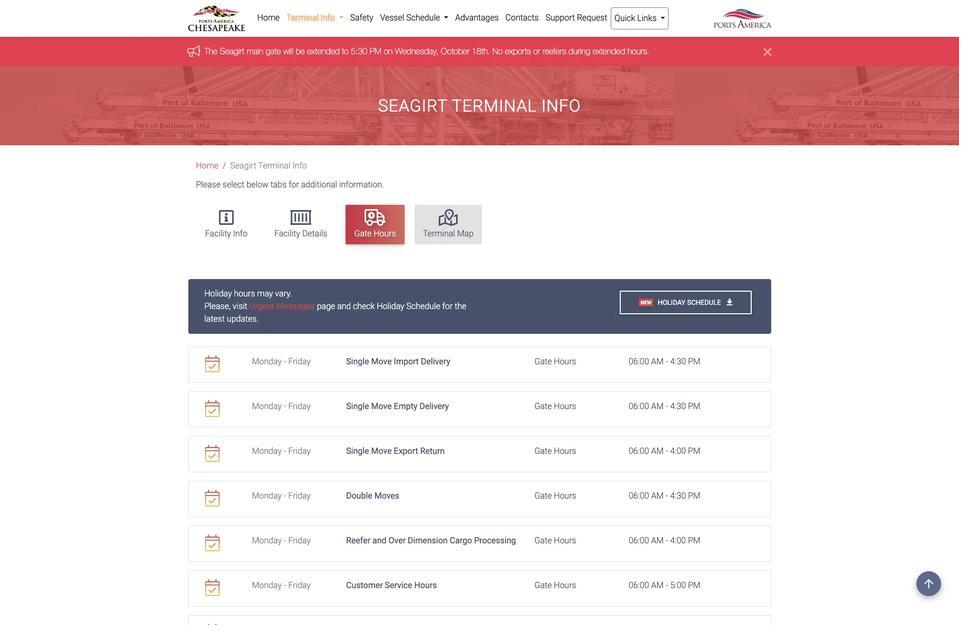 Task type: describe. For each thing, give the bounding box(es) containing it.
please select below tabs for additional information.
[[196, 180, 384, 190]]

delivery for single move import delivery
[[421, 356, 451, 366]]

facility info
[[205, 229, 248, 239]]

additional
[[301, 180, 337, 190]]

the
[[455, 301, 467, 311]]

vary.
[[275, 288, 292, 298]]

urgent messages link
[[250, 301, 315, 311]]

quick links
[[615, 13, 659, 23]]

2 extended from the left
[[593, 47, 626, 56]]

pm for double moves
[[689, 491, 701, 501]]

double
[[346, 491, 373, 501]]

customer
[[346, 580, 383, 590]]

double moves
[[346, 491, 400, 501]]

gate hours for double moves
[[535, 491, 577, 501]]

vessel schedule
[[380, 13, 443, 23]]

and for page
[[337, 301, 351, 311]]

06:00 for single move import delivery
[[629, 356, 650, 366]]

0 vertical spatial home link
[[254, 7, 283, 28]]

holiday hours may vary. please, visit urgent messages
[[205, 288, 315, 311]]

arrow alt to bottom image
[[727, 298, 733, 306]]

home for home link to the top
[[257, 13, 280, 23]]

map
[[458, 229, 474, 239]]

bullhorn image
[[188, 45, 205, 57]]

support request
[[546, 13, 608, 23]]

06:00 am - 4:30 pm for empty
[[629, 401, 701, 411]]

gate hours for single move import delivery
[[535, 356, 577, 366]]

urgent
[[250, 301, 274, 311]]

hours for customer service hours
[[554, 580, 577, 590]]

support request link
[[543, 7, 611, 28]]

terminal inside terminal map link
[[423, 229, 456, 239]]

06:00 for single move export return
[[629, 446, 650, 456]]

check
[[353, 301, 375, 311]]

tab list containing facility info
[[192, 200, 772, 249]]

vessel
[[380, 13, 405, 23]]

during
[[569, 47, 591, 56]]

page and check holiday schedule for the latest updates.
[[205, 301, 467, 324]]

return
[[421, 446, 445, 456]]

monday - friday for single move import delivery
[[252, 356, 311, 366]]

06:00 am - 4:30 pm for import
[[629, 356, 701, 366]]

holiday for holiday schedule
[[658, 298, 686, 306]]

gate for single move import delivery
[[535, 356, 552, 366]]

pm for reefer and over dimension cargo processing
[[689, 535, 701, 545]]

gate for single move empty delivery
[[535, 401, 552, 411]]

terminal info
[[287, 13, 337, 23]]

4:00 for reefer and over dimension cargo processing
[[671, 535, 687, 545]]

contacts
[[506, 13, 539, 23]]

friday for single move empty delivery
[[288, 401, 311, 411]]

am for double moves
[[652, 491, 664, 501]]

pm for single move import delivery
[[689, 356, 701, 366]]

hours for double moves
[[554, 491, 577, 501]]

service
[[385, 580, 413, 590]]

details
[[302, 229, 328, 239]]

october
[[441, 47, 470, 56]]

0 vertical spatial for
[[289, 180, 299, 190]]

06:00 for single move empty delivery
[[629, 401, 650, 411]]

export
[[394, 446, 418, 456]]

gate hours for reefer and over dimension cargo processing
[[535, 535, 577, 545]]

holiday for holiday hours may vary. please, visit urgent messages
[[205, 288, 232, 298]]

new
[[641, 299, 652, 305]]

seagirt inside alert
[[220, 47, 245, 56]]

and for reefer
[[373, 535, 387, 545]]

be
[[296, 47, 305, 56]]

5:00
[[671, 580, 687, 590]]

advantages link
[[452, 7, 503, 28]]

06:00 am - 5:00 pm
[[629, 580, 701, 590]]

go to top image
[[917, 571, 942, 596]]

06:00 for customer service hours
[[629, 580, 650, 590]]

friday for customer service hours
[[288, 580, 311, 590]]

main
[[247, 47, 264, 56]]

schedule for holiday
[[688, 298, 722, 306]]

reefer
[[346, 535, 371, 545]]

single move empty delivery
[[346, 401, 449, 411]]

gate for reefer and over dimension cargo processing
[[535, 535, 552, 545]]

gate
[[266, 47, 281, 56]]

facility details link
[[266, 205, 336, 244]]

customer service hours
[[346, 580, 437, 590]]

1 vertical spatial seagirt
[[378, 96, 448, 116]]

terminal info link
[[283, 7, 347, 28]]

5:30
[[351, 47, 368, 56]]

exports
[[505, 47, 531, 56]]

4:30 for empty
[[671, 401, 687, 411]]

friday for single move export return
[[288, 446, 311, 456]]

support
[[546, 13, 575, 23]]

contacts link
[[503, 7, 543, 28]]

processing
[[475, 535, 516, 545]]

please
[[196, 180, 221, 190]]

reefer and over dimension cargo processing
[[346, 535, 516, 545]]

pm for customer service hours
[[689, 580, 701, 590]]

monday - friday for double moves
[[252, 491, 311, 501]]

friday for double moves
[[288, 491, 311, 501]]

hours.
[[628, 47, 650, 56]]

monday for reefer and over dimension cargo processing
[[252, 535, 282, 545]]

move for export
[[371, 446, 392, 456]]

may
[[257, 288, 273, 298]]

the
[[205, 47, 218, 56]]

delivery for single move empty delivery
[[420, 401, 449, 411]]

1 extended from the left
[[307, 47, 340, 56]]

close image
[[764, 45, 772, 58]]

monday - friday for customer service hours
[[252, 580, 311, 590]]

facility for facility details
[[275, 229, 300, 239]]

gate for customer service hours
[[535, 580, 552, 590]]

latest
[[205, 314, 225, 324]]

cargo
[[450, 535, 472, 545]]

dimension
[[408, 535, 448, 545]]

am for single move empty delivery
[[652, 401, 664, 411]]

gate hours for single move empty delivery
[[535, 401, 577, 411]]

facility info link
[[197, 205, 256, 244]]

no
[[493, 47, 503, 56]]



Task type: locate. For each thing, give the bounding box(es) containing it.
messages
[[277, 301, 315, 311]]

and inside page and check holiday schedule for the latest updates.
[[337, 301, 351, 311]]

holiday up please,
[[205, 288, 232, 298]]

1 horizontal spatial seagirt terminal info
[[378, 96, 581, 116]]

single for single move import delivery
[[346, 356, 369, 366]]

the seagirt main gate will be extended to 5:30 pm on wednesday, october 18th.  no exports or reefers during extended hours. link
[[205, 47, 650, 56]]

0 vertical spatial single
[[346, 356, 369, 366]]

0 vertical spatial delivery
[[421, 356, 451, 366]]

move left the export
[[371, 446, 392, 456]]

safety
[[350, 13, 374, 23]]

advantages
[[456, 13, 499, 23]]

facility down please
[[205, 229, 231, 239]]

for right "tabs"
[[289, 180, 299, 190]]

facility left details
[[275, 229, 300, 239]]

1 horizontal spatial and
[[373, 535, 387, 545]]

import
[[394, 356, 419, 366]]

wednesday,
[[395, 47, 439, 56]]

seagirt
[[220, 47, 245, 56], [378, 96, 448, 116], [230, 161, 257, 171]]

6 friday from the top
[[288, 580, 311, 590]]

for left the
[[443, 301, 453, 311]]

extended left to
[[307, 47, 340, 56]]

4 monday from the top
[[252, 491, 282, 501]]

monday for single move export return
[[252, 446, 282, 456]]

0 vertical spatial seagirt
[[220, 47, 245, 56]]

holiday
[[205, 288, 232, 298], [658, 298, 686, 306], [377, 301, 405, 311]]

3 monday - friday from the top
[[252, 446, 311, 456]]

2 vertical spatial single
[[346, 446, 369, 456]]

2 move from the top
[[371, 401, 392, 411]]

0 vertical spatial 06:00 am - 4:30 pm
[[629, 356, 701, 366]]

1 vertical spatial 4:30
[[671, 401, 687, 411]]

1 06:00 am - 4:30 pm from the top
[[629, 356, 701, 366]]

0 horizontal spatial home link
[[196, 161, 219, 171]]

quick links link
[[611, 7, 669, 29]]

1 vertical spatial delivery
[[420, 401, 449, 411]]

1 vertical spatial seagirt terminal info
[[230, 161, 307, 171]]

monday - friday for single move empty delivery
[[252, 401, 311, 411]]

3 monday from the top
[[252, 446, 282, 456]]

2 vertical spatial move
[[371, 446, 392, 456]]

schedule left arrow alt to bottom image
[[688, 298, 722, 306]]

empty
[[394, 401, 418, 411]]

move for empty
[[371, 401, 392, 411]]

1 horizontal spatial home
[[257, 13, 280, 23]]

facility for facility info
[[205, 229, 231, 239]]

monday for double moves
[[252, 491, 282, 501]]

pm for single move empty delivery
[[689, 401, 701, 411]]

and
[[337, 301, 351, 311], [373, 535, 387, 545]]

pm
[[370, 47, 382, 56], [689, 356, 701, 366], [689, 401, 701, 411], [689, 446, 701, 456], [689, 491, 701, 501], [689, 535, 701, 545], [689, 580, 701, 590]]

1 vertical spatial 4:00
[[671, 535, 687, 545]]

home link up gate
[[254, 7, 283, 28]]

1 monday from the top
[[252, 356, 282, 366]]

0 vertical spatial and
[[337, 301, 351, 311]]

4 monday - friday from the top
[[252, 491, 311, 501]]

links
[[638, 13, 657, 23]]

gate for single move export return
[[535, 446, 552, 456]]

monday for customer service hours
[[252, 580, 282, 590]]

0 vertical spatial 4:30
[[671, 356, 687, 366]]

0 horizontal spatial facility
[[205, 229, 231, 239]]

hours for single move export return
[[554, 446, 577, 456]]

2 monday - friday from the top
[[252, 401, 311, 411]]

0 horizontal spatial seagirt terminal info
[[230, 161, 307, 171]]

2 monday from the top
[[252, 401, 282, 411]]

am for single move import delivery
[[652, 356, 664, 366]]

holiday inside page and check holiday schedule for the latest updates.
[[377, 301, 405, 311]]

06:00
[[629, 356, 650, 366], [629, 401, 650, 411], [629, 446, 650, 456], [629, 491, 650, 501], [629, 535, 650, 545], [629, 580, 650, 590]]

1 vertical spatial single
[[346, 401, 369, 411]]

seagirt terminal info
[[378, 96, 581, 116], [230, 161, 307, 171]]

am for reefer and over dimension cargo processing
[[652, 535, 664, 545]]

hours for single move empty delivery
[[554, 401, 577, 411]]

move
[[371, 356, 392, 366], [371, 401, 392, 411], [371, 446, 392, 456]]

monday for single move empty delivery
[[252, 401, 282, 411]]

friday for single move import delivery
[[288, 356, 311, 366]]

quick
[[615, 13, 636, 23]]

4:00 for single move export return
[[671, 446, 687, 456]]

3 06:00 am - 4:30 pm from the top
[[629, 491, 701, 501]]

terminal
[[287, 13, 319, 23], [452, 96, 537, 116], [258, 161, 291, 171], [423, 229, 456, 239]]

schedule right vessel
[[407, 13, 440, 23]]

friday for reefer and over dimension cargo processing
[[288, 535, 311, 545]]

06:00 am - 4:00 pm for single move export return
[[629, 446, 701, 456]]

1 move from the top
[[371, 356, 392, 366]]

2 06:00 am - 4:00 pm from the top
[[629, 535, 701, 545]]

on
[[384, 47, 393, 56]]

request
[[577, 13, 608, 23]]

06:00 am - 4:30 pm
[[629, 356, 701, 366], [629, 401, 701, 411], [629, 491, 701, 501]]

1 06:00 from the top
[[629, 356, 650, 366]]

monday - friday
[[252, 356, 311, 366], [252, 401, 311, 411], [252, 446, 311, 456], [252, 491, 311, 501], [252, 535, 311, 545], [252, 580, 311, 590]]

1 horizontal spatial extended
[[593, 47, 626, 56]]

2 06:00 am - 4:30 pm from the top
[[629, 401, 701, 411]]

vessel schedule link
[[377, 7, 452, 28]]

1 horizontal spatial holiday
[[377, 301, 405, 311]]

facility inside 'link'
[[205, 229, 231, 239]]

1 facility from the left
[[205, 229, 231, 239]]

gate for double moves
[[535, 491, 552, 501]]

1 vertical spatial home
[[196, 161, 219, 171]]

will
[[283, 47, 294, 56]]

2 06:00 from the top
[[629, 401, 650, 411]]

tabs
[[271, 180, 287, 190]]

0 vertical spatial move
[[371, 356, 392, 366]]

2 horizontal spatial holiday
[[658, 298, 686, 306]]

info inside 'link'
[[233, 229, 248, 239]]

3 move from the top
[[371, 446, 392, 456]]

home link up please
[[196, 161, 219, 171]]

1 vertical spatial 06:00 am - 4:30 pm
[[629, 401, 701, 411]]

and right page
[[337, 301, 351, 311]]

extended right during
[[593, 47, 626, 56]]

friday
[[288, 356, 311, 366], [288, 401, 311, 411], [288, 446, 311, 456], [288, 491, 311, 501], [288, 535, 311, 545], [288, 580, 311, 590]]

single move import delivery
[[346, 356, 451, 366]]

move for import
[[371, 356, 392, 366]]

single left "import"
[[346, 356, 369, 366]]

4:00
[[671, 446, 687, 456], [671, 535, 687, 545]]

18th.
[[472, 47, 490, 56]]

the seagirt main gate will be extended to 5:30 pm on wednesday, october 18th.  no exports or reefers during extended hours.
[[205, 47, 650, 56]]

1 4:00 from the top
[[671, 446, 687, 456]]

1 vertical spatial 06:00 am - 4:00 pm
[[629, 535, 701, 545]]

single up double
[[346, 446, 369, 456]]

6 monday - friday from the top
[[252, 580, 311, 590]]

single left empty
[[346, 401, 369, 411]]

reefers
[[543, 47, 567, 56]]

5 monday from the top
[[252, 535, 282, 545]]

holiday inside holiday hours may vary. please, visit urgent messages
[[205, 288, 232, 298]]

5 am from the top
[[652, 535, 664, 545]]

updates.
[[227, 314, 259, 324]]

2 vertical spatial 06:00 am - 4:30 pm
[[629, 491, 701, 501]]

2 vertical spatial 4:30
[[671, 491, 687, 501]]

4:30 for import
[[671, 356, 687, 366]]

home for the bottom home link
[[196, 161, 219, 171]]

over
[[389, 535, 406, 545]]

gate
[[355, 229, 372, 239], [535, 356, 552, 366], [535, 401, 552, 411], [535, 446, 552, 456], [535, 491, 552, 501], [535, 535, 552, 545], [535, 580, 552, 590]]

move left "import"
[[371, 356, 392, 366]]

1 horizontal spatial home link
[[254, 7, 283, 28]]

1 vertical spatial move
[[371, 401, 392, 411]]

2 friday from the top
[[288, 401, 311, 411]]

monday - friday for single move export return
[[252, 446, 311, 456]]

info
[[321, 13, 335, 23], [542, 96, 581, 116], [293, 161, 307, 171], [233, 229, 248, 239]]

1 single from the top
[[346, 356, 369, 366]]

1 am from the top
[[652, 356, 664, 366]]

terminal map
[[423, 229, 474, 239]]

am
[[652, 356, 664, 366], [652, 401, 664, 411], [652, 446, 664, 456], [652, 491, 664, 501], [652, 535, 664, 545], [652, 580, 664, 590]]

3 06:00 from the top
[[629, 446, 650, 456]]

for
[[289, 180, 299, 190], [443, 301, 453, 311]]

gate hours link
[[346, 205, 405, 244]]

tab panel containing holiday hours may vary.
[[188, 279, 772, 625]]

1 vertical spatial home link
[[196, 161, 219, 171]]

holiday right the 'new'
[[658, 298, 686, 306]]

0 horizontal spatial holiday
[[205, 288, 232, 298]]

2 4:30 from the top
[[671, 401, 687, 411]]

select
[[223, 180, 245, 190]]

tab list
[[192, 200, 772, 249]]

home
[[257, 13, 280, 23], [196, 161, 219, 171]]

0 horizontal spatial home
[[196, 161, 219, 171]]

monday for single move import delivery
[[252, 356, 282, 366]]

for inside page and check holiday schedule for the latest updates.
[[443, 301, 453, 311]]

1 06:00 am - 4:00 pm from the top
[[629, 446, 701, 456]]

2 single from the top
[[346, 401, 369, 411]]

2 vertical spatial seagirt
[[230, 161, 257, 171]]

schedule for vessel
[[407, 13, 440, 23]]

visit
[[233, 301, 248, 311]]

4 am from the top
[[652, 491, 664, 501]]

facility
[[205, 229, 231, 239], [275, 229, 300, 239]]

4 06:00 from the top
[[629, 491, 650, 501]]

schedule left the
[[407, 301, 441, 311]]

or
[[534, 47, 541, 56]]

3 single from the top
[[346, 446, 369, 456]]

3 friday from the top
[[288, 446, 311, 456]]

moves
[[375, 491, 400, 501]]

schedule
[[407, 13, 440, 23], [688, 298, 722, 306], [407, 301, 441, 311]]

gate hours for single move export return
[[535, 446, 577, 456]]

6 am from the top
[[652, 580, 664, 590]]

delivery
[[421, 356, 451, 366], [420, 401, 449, 411]]

2 facility from the left
[[275, 229, 300, 239]]

hours for single move import delivery
[[554, 356, 577, 366]]

5 06:00 from the top
[[629, 535, 650, 545]]

holiday right check
[[377, 301, 405, 311]]

06:00 for reefer and over dimension cargo processing
[[629, 535, 650, 545]]

extended
[[307, 47, 340, 56], [593, 47, 626, 56]]

0 vertical spatial 4:00
[[671, 446, 687, 456]]

3 am from the top
[[652, 446, 664, 456]]

single for single move export return
[[346, 446, 369, 456]]

single for single move empty delivery
[[346, 401, 369, 411]]

1 monday - friday from the top
[[252, 356, 311, 366]]

4 friday from the top
[[288, 491, 311, 501]]

0 vertical spatial 06:00 am - 4:00 pm
[[629, 446, 701, 456]]

1 friday from the top
[[288, 356, 311, 366]]

schedule inside page and check holiday schedule for the latest updates.
[[407, 301, 441, 311]]

hours for reefer and over dimension cargo processing
[[554, 535, 577, 545]]

the seagirt main gate will be extended to 5:30 pm on wednesday, october 18th.  no exports or reefers during extended hours. alert
[[0, 37, 960, 67]]

0 horizontal spatial extended
[[307, 47, 340, 56]]

6 monday from the top
[[252, 580, 282, 590]]

06:00 for double moves
[[629, 491, 650, 501]]

pm for single move export return
[[689, 446, 701, 456]]

single move export return
[[346, 446, 445, 456]]

pm inside alert
[[370, 47, 382, 56]]

0 vertical spatial seagirt terminal info
[[378, 96, 581, 116]]

2 4:00 from the top
[[671, 535, 687, 545]]

1 horizontal spatial facility
[[275, 229, 300, 239]]

gate hours for customer service hours
[[535, 580, 577, 590]]

and left over
[[373, 535, 387, 545]]

2 am from the top
[[652, 401, 664, 411]]

hours
[[234, 288, 255, 298]]

information.
[[339, 180, 384, 190]]

1 horizontal spatial for
[[443, 301, 453, 311]]

6 06:00 from the top
[[629, 580, 650, 590]]

safety link
[[347, 7, 377, 28]]

delivery right "import"
[[421, 356, 451, 366]]

facility details
[[275, 229, 328, 239]]

page
[[317, 301, 335, 311]]

am for customer service hours
[[652, 580, 664, 590]]

tab panel
[[188, 279, 772, 625]]

am for single move export return
[[652, 446, 664, 456]]

holiday schedule
[[658, 298, 723, 306]]

5 monday - friday from the top
[[252, 535, 311, 545]]

gate hours
[[355, 229, 396, 239], [535, 356, 577, 366], [535, 401, 577, 411], [535, 446, 577, 456], [535, 491, 577, 501], [535, 535, 577, 545], [535, 580, 577, 590]]

please,
[[205, 301, 231, 311]]

delivery right empty
[[420, 401, 449, 411]]

move left empty
[[371, 401, 392, 411]]

5 friday from the top
[[288, 535, 311, 545]]

1 4:30 from the top
[[671, 356, 687, 366]]

hours
[[374, 229, 396, 239], [554, 356, 577, 366], [554, 401, 577, 411], [554, 446, 577, 456], [554, 491, 577, 501], [554, 535, 577, 545], [415, 580, 437, 590], [554, 580, 577, 590]]

terminal map link
[[415, 205, 482, 244]]

home up gate
[[257, 13, 280, 23]]

0 vertical spatial home
[[257, 13, 280, 23]]

0 horizontal spatial and
[[337, 301, 351, 311]]

1 vertical spatial for
[[443, 301, 453, 311]]

monday - friday for reefer and over dimension cargo processing
[[252, 535, 311, 545]]

home link
[[254, 7, 283, 28], [196, 161, 219, 171]]

3 4:30 from the top
[[671, 491, 687, 501]]

to
[[342, 47, 349, 56]]

1 vertical spatial and
[[373, 535, 387, 545]]

below
[[247, 180, 269, 190]]

06:00 am - 4:00 pm for reefer and over dimension cargo processing
[[629, 535, 701, 545]]

4:30
[[671, 356, 687, 366], [671, 401, 687, 411], [671, 491, 687, 501]]

0 horizontal spatial for
[[289, 180, 299, 190]]

home up please
[[196, 161, 219, 171]]



Task type: vqa. For each thing, say whether or not it's contained in the screenshot.


